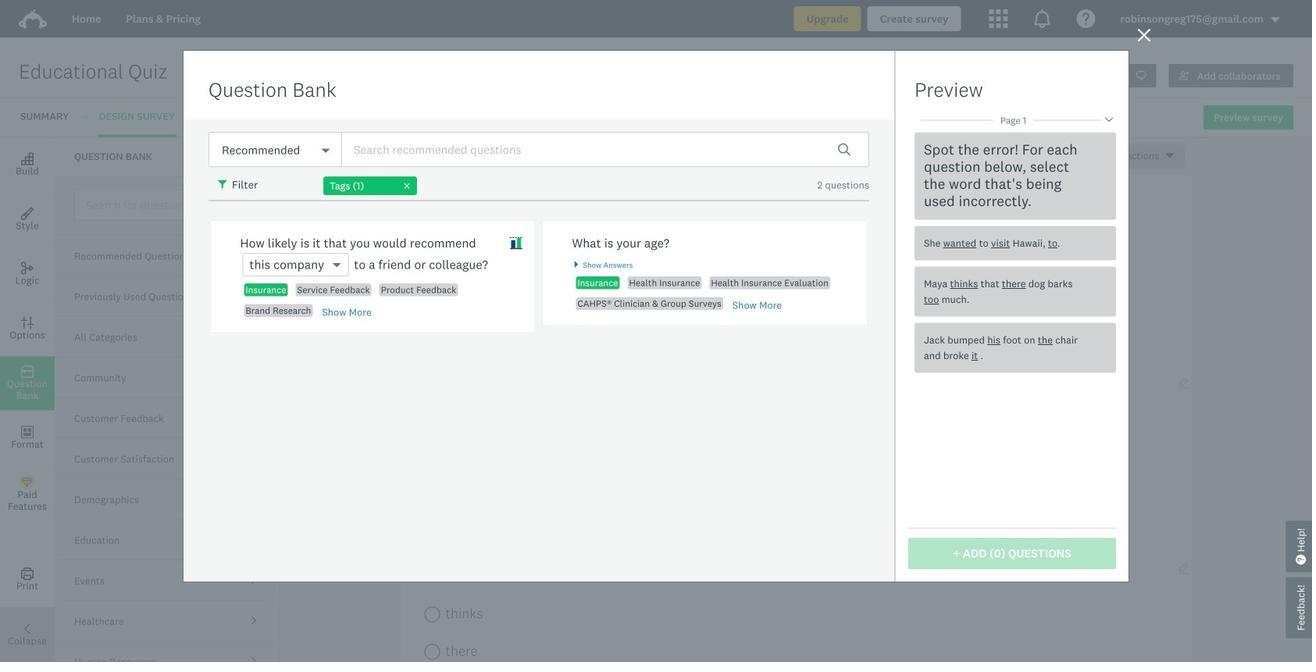 Task type: locate. For each thing, give the bounding box(es) containing it.
1 horizontal spatial icon   xjtfe image
[[509, 237, 523, 250]]

icon   xjtfe image
[[218, 180, 229, 191], [509, 237, 523, 250]]

2 products icon image from the left
[[1033, 9, 1052, 28]]

products icon image
[[989, 9, 1008, 28], [1033, 9, 1052, 28]]

surveymonkey logo image
[[19, 9, 47, 29]]

Search recommended questions text field
[[341, 132, 869, 167]]

0 horizontal spatial products icon image
[[989, 9, 1008, 28]]

0 horizontal spatial icon   xjtfe image
[[218, 180, 229, 191]]

1 horizontal spatial products icon image
[[1033, 9, 1052, 28]]

1 vertical spatial icon   xjtfe image
[[509, 237, 523, 250]]

Search for questions text field
[[74, 189, 273, 221]]



Task type: describe. For each thing, give the bounding box(es) containing it.
0 vertical spatial icon   xjtfe image
[[218, 180, 229, 191]]

help icon image
[[1077, 9, 1096, 28]]

1 products icon image from the left
[[989, 9, 1008, 28]]



Task type: vqa. For each thing, say whether or not it's contained in the screenshot.
SurveyMonkey 'image'
no



